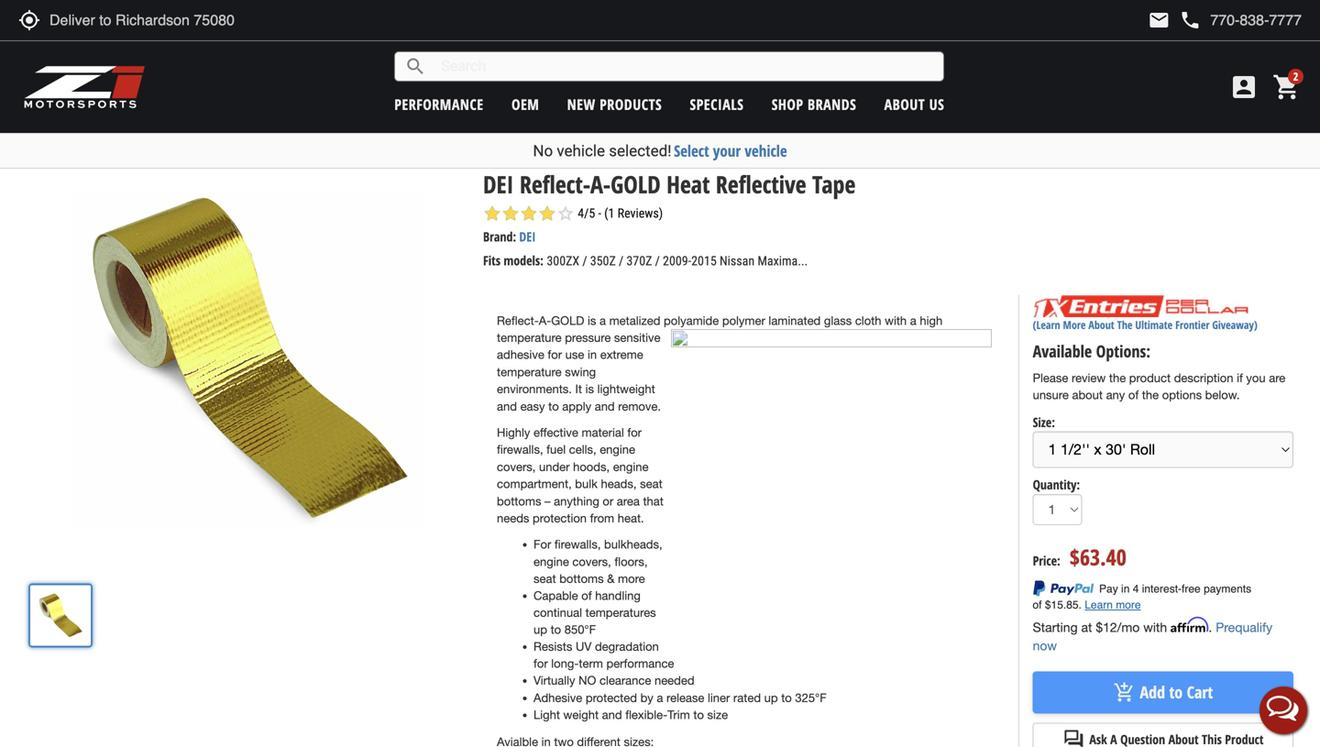 Task type: vqa. For each thing, say whether or not it's contained in the screenshot.
$0.48 $10.10
no



Task type: locate. For each thing, give the bounding box(es) containing it.
1 vertical spatial temperature
[[497, 365, 562, 379]]

up up "resists"
[[534, 623, 547, 637]]

and
[[497, 399, 517, 413], [595, 399, 615, 413], [602, 708, 622, 722]]

(learn more about the ultimate frontier giveaway) link
[[1033, 317, 1258, 333]]

about us
[[884, 94, 945, 114]]

pressure
[[565, 331, 611, 345]]

0 horizontal spatial vehicle
[[557, 142, 605, 160]]

0 vertical spatial seat
[[640, 477, 663, 491]]

1 horizontal spatial firewalls,
[[555, 538, 601, 552]]

a- up adhesive
[[539, 313, 551, 328]]

3 star from the left
[[520, 205, 538, 223]]

z1 motorsports logo image
[[23, 64, 146, 110]]

bulkheads,
[[604, 538, 663, 552]]

1 / from the left
[[583, 254, 587, 269]]

star
[[483, 205, 502, 223], [502, 205, 520, 223], [520, 205, 538, 223], [538, 205, 557, 223]]

options
[[1162, 388, 1202, 402]]

temperature up environments.
[[497, 365, 562, 379]]

1 temperature from the top
[[497, 331, 562, 345]]

no
[[533, 142, 553, 160]]

1 horizontal spatial a-
[[591, 168, 611, 200]]

0 vertical spatial with
[[885, 313, 907, 328]]

reflect- up adhesive
[[497, 313, 539, 328]]

vehicle
[[745, 140, 787, 161], [557, 142, 605, 160]]

vehicle up reflective
[[745, 140, 787, 161]]

models:
[[504, 252, 544, 269]]

the
[[1109, 371, 1126, 385], [1142, 388, 1159, 402]]

1 parts from the left
[[80, 137, 106, 155]]

bottoms left &
[[560, 572, 604, 586]]

vehicle right no
[[557, 142, 605, 160]]

is inside 'reflect-a-gold is a metalized polyamide polymer laminated glass cloth with a high temperature'
[[588, 313, 596, 328]]

performance down search in the left top of the page
[[395, 94, 484, 114]]

is
[[588, 313, 596, 328], [586, 382, 594, 396]]

1 vertical spatial firewalls,
[[555, 538, 601, 552]]

0 horizontal spatial a-
[[539, 313, 551, 328]]

firewalls,
[[497, 443, 543, 457], [555, 538, 601, 552]]

a right by
[[657, 691, 663, 705]]

0 horizontal spatial covers,
[[497, 460, 536, 474]]

a inside for firewalls, bulkheads, engine covers, floors, seat bottoms & more capable of handling continual temperatures up to 850°f resists uv degradation for long-term performance virtually no clearance needed adhesive protected by a release liner rated up to 325°f light weight and flexible-trim to size
[[657, 691, 663, 705]]

parts right universal
[[176, 137, 202, 155]]

gold inside dei reflect-a-gold heat reflective tape star star star star star_border 4/5 - (1 reviews) brand: dei fits models: 300zx / 350z / 370z / 2009-2015 nissan maxima...
[[611, 168, 661, 200]]

0 vertical spatial is
[[588, 313, 596, 328]]

please
[[1033, 371, 1069, 385]]

0 vertical spatial up
[[534, 623, 547, 637]]

flexible-
[[626, 708, 668, 722]]

1 vertical spatial gold
[[551, 313, 584, 328]]

with
[[885, 313, 907, 328], [1144, 620, 1167, 635]]

parts for universal parts
[[176, 137, 202, 155]]

up right rated at the right
[[764, 691, 778, 705]]

price:
[[1033, 552, 1061, 569]]

1 vertical spatial dei
[[519, 228, 536, 245]]

is up pressure
[[588, 313, 596, 328]]

/ right 370z
[[655, 254, 660, 269]]

cart
[[1187, 681, 1213, 704]]

and up material
[[595, 399, 615, 413]]

1 vertical spatial covers,
[[573, 555, 611, 569]]

floors,
[[615, 555, 648, 569]]

reflect- inside dei reflect-a-gold heat reflective tape star star star star star_border 4/5 - (1 reviews) brand: dei fits models: 300zx / 350z / 370z / 2009-2015 nissan maxima...
[[520, 168, 591, 200]]

maxima...
[[758, 254, 808, 269]]

1 vertical spatial is
[[586, 382, 594, 396]]

affirm
[[1171, 618, 1209, 633]]

about left the
[[1089, 317, 1115, 333]]

heat.
[[618, 511, 644, 525]]

at
[[1082, 620, 1092, 635]]

the up any
[[1109, 371, 1126, 385]]

covers, up compartment,
[[497, 460, 536, 474]]

seat inside for firewalls, bulkheads, engine covers, floors, seat bottoms & more capable of handling continual temperatures up to 850°f resists uv degradation for long-term performance virtually no clearance needed adhesive protected by a release liner rated up to 325°f light weight and flexible-trim to size
[[534, 572, 556, 586]]

to down 'continual'
[[551, 623, 561, 637]]

continual
[[534, 606, 582, 620]]

to
[[548, 399, 559, 413], [551, 623, 561, 637], [1170, 681, 1183, 704], [781, 691, 792, 705], [694, 708, 704, 722]]

the down product
[[1142, 388, 1159, 402]]

size:
[[1033, 413, 1055, 431]]

parts for performance parts
[[80, 137, 106, 155]]

about
[[884, 94, 925, 114], [1089, 317, 1115, 333]]

gold up pressure
[[551, 313, 584, 328]]

for
[[548, 348, 562, 362], [628, 425, 642, 440], [534, 657, 548, 671]]

4/5 -
[[578, 206, 601, 221]]

1 vertical spatial reflect-
[[497, 313, 539, 328]]

nissan
[[720, 254, 755, 269]]

safety equipment link
[[223, 137, 311, 155]]

specials link
[[690, 94, 744, 114]]

temperatures
[[586, 606, 656, 620]]

2 temperature from the top
[[497, 365, 562, 379]]

0 horizontal spatial about
[[884, 94, 925, 114]]

1 horizontal spatial performance
[[607, 657, 674, 671]]

bottoms up needs
[[497, 494, 541, 508]]

2 star from the left
[[502, 205, 520, 223]]

0 horizontal spatial with
[[885, 313, 907, 328]]

shop
[[772, 94, 804, 114]]

0 vertical spatial temperature
[[497, 331, 562, 345]]

4 star from the left
[[538, 205, 557, 223]]

covers, inside highly effective material for firewalls, fuel cells, engine covers, under hoods, engine compartment, bulk heads, seat bottoms – anything or area that needs protection from heat.
[[497, 460, 536, 474]]

to left 325°f
[[781, 691, 792, 705]]

1 vertical spatial seat
[[534, 572, 556, 586]]

about left us
[[884, 94, 925, 114]]

with right "/mo"
[[1144, 620, 1167, 635]]

1 horizontal spatial covers,
[[573, 555, 611, 569]]

material
[[582, 425, 624, 440]]

dei up models:
[[519, 228, 536, 245]]

0 vertical spatial bottoms
[[497, 494, 541, 508]]

temperature inside 'reflect-a-gold is a metalized polyamide polymer laminated glass cloth with a high temperature'
[[497, 331, 562, 345]]

1 horizontal spatial a
[[657, 691, 663, 705]]

0 horizontal spatial dei
[[483, 168, 514, 200]]

/ left 350z
[[583, 254, 587, 269]]

1 vertical spatial performance
[[607, 657, 674, 671]]

0 horizontal spatial firewalls,
[[497, 443, 543, 457]]

new products link
[[567, 94, 662, 114]]

reflect-
[[520, 168, 591, 200], [497, 313, 539, 328]]

a-
[[591, 168, 611, 200], [539, 313, 551, 328]]

2 parts from the left
[[176, 137, 202, 155]]

highly effective material for firewalls, fuel cells, engine covers, under hoods, engine compartment, bulk heads, seat bottoms – anything or area that needs protection from heat.
[[497, 425, 664, 525]]

1 vertical spatial about
[[1089, 317, 1115, 333]]

2 vertical spatial engine
[[534, 555, 569, 569]]

frontier
[[1176, 317, 1210, 333]]

(learn
[[1033, 317, 1061, 333]]

2 horizontal spatial /
[[655, 254, 660, 269]]

cells,
[[569, 443, 597, 457]]

–
[[545, 494, 551, 508]]

use
[[565, 348, 584, 362]]

clearance
[[600, 674, 651, 688]]

0 horizontal spatial performance
[[395, 94, 484, 114]]

of right capable at the bottom left of page
[[582, 589, 592, 603]]

of right any
[[1129, 388, 1139, 402]]

review
[[1072, 371, 1106, 385]]

1 vertical spatial with
[[1144, 620, 1167, 635]]

0 horizontal spatial parts
[[80, 137, 106, 155]]

0 horizontal spatial of
[[582, 589, 592, 603]]

uv
[[576, 640, 592, 654]]

engine down material
[[600, 443, 635, 457]]

for inside pressure sensitive adhesive for use in extreme temperature swing environments. it is lightweight and easy to apply and remove.
[[548, 348, 562, 362]]

performance down the degradation
[[607, 657, 674, 671]]

1 horizontal spatial the
[[1142, 388, 1159, 402]]

temperature
[[497, 331, 562, 345], [497, 365, 562, 379]]

0 horizontal spatial the
[[1109, 371, 1126, 385]]

prequalify now link
[[1033, 620, 1273, 653]]

covers, up &
[[573, 555, 611, 569]]

parts
[[80, 137, 106, 155], [176, 137, 202, 155]]

dei up brand:
[[483, 168, 514, 200]]

parts right performance on the left top of page
[[80, 137, 106, 155]]

for down remove.
[[628, 425, 642, 440]]

universal
[[127, 137, 173, 155]]

seat up that
[[640, 477, 663, 491]]

in
[[588, 348, 597, 362]]

/
[[583, 254, 587, 269], [619, 254, 624, 269], [655, 254, 660, 269]]

seat up capable at the bottom left of page
[[534, 572, 556, 586]]

0 vertical spatial covers,
[[497, 460, 536, 474]]

1 vertical spatial bottoms
[[560, 572, 604, 586]]

for left the use on the left top of the page
[[548, 348, 562, 362]]

1 vertical spatial up
[[764, 691, 778, 705]]

is right the "it"
[[586, 382, 594, 396]]

1 horizontal spatial about
[[1089, 317, 1115, 333]]

firewalls, down highly on the bottom
[[497, 443, 543, 457]]

Search search field
[[427, 52, 944, 81]]

1 horizontal spatial gold
[[611, 168, 661, 200]]

0 vertical spatial about
[[884, 94, 925, 114]]

needs
[[497, 511, 529, 525]]

you
[[1247, 371, 1266, 385]]

gold inside 'reflect-a-gold is a metalized polyamide polymer laminated glass cloth with a high temperature'
[[551, 313, 584, 328]]

2 vertical spatial for
[[534, 657, 548, 671]]

a- up 4/5 -
[[591, 168, 611, 200]]

light
[[534, 708, 560, 722]]

bottoms inside highly effective material for firewalls, fuel cells, engine covers, under hoods, engine compartment, bulk heads, seat bottoms – anything or area that needs protection from heat.
[[497, 494, 541, 508]]

engine up 'heads,'
[[613, 460, 649, 474]]

1 horizontal spatial seat
[[640, 477, 663, 491]]

with inside starting at $12 /mo with affirm .
[[1144, 620, 1167, 635]]

to right easy on the left
[[548, 399, 559, 413]]

1 horizontal spatial /
[[619, 254, 624, 269]]

with right 'cloth'
[[885, 313, 907, 328]]

1 horizontal spatial of
[[1129, 388, 1139, 402]]

covers,
[[497, 460, 536, 474], [573, 555, 611, 569]]

reflect- up star_border
[[520, 168, 591, 200]]

1 horizontal spatial parts
[[176, 137, 202, 155]]

and inside for firewalls, bulkheads, engine covers, floors, seat bottoms & more capable of handling continual temperatures up to 850°f resists uv degradation for long-term performance virtually no clearance needed adhesive protected by a release liner rated up to 325°f light weight and flexible-trim to size
[[602, 708, 622, 722]]

vehicle inside the 'no vehicle selected! select your vehicle'
[[557, 142, 605, 160]]

engine down for
[[534, 555, 569, 569]]

area
[[617, 494, 640, 508]]

apply
[[562, 399, 592, 413]]

a up pressure
[[600, 313, 606, 328]]

anything
[[554, 494, 599, 508]]

of
[[1129, 388, 1139, 402], [582, 589, 592, 603]]

about
[[1072, 388, 1103, 402]]

/ right 350z
[[619, 254, 624, 269]]

needed
[[655, 674, 695, 688]]

0 vertical spatial for
[[548, 348, 562, 362]]

1 vertical spatial a-
[[539, 313, 551, 328]]

performance inside for firewalls, bulkheads, engine covers, floors, seat bottoms & more capable of handling continual temperatures up to 850°f resists uv degradation for long-term performance virtually no clearance needed adhesive protected by a release liner rated up to 325°f light weight and flexible-trim to size
[[607, 657, 674, 671]]

trim
[[668, 708, 690, 722]]

a
[[600, 313, 606, 328], [910, 313, 917, 328], [657, 691, 663, 705]]

1 horizontal spatial with
[[1144, 620, 1167, 635]]

it
[[575, 382, 582, 396]]

2 / from the left
[[619, 254, 624, 269]]

0 vertical spatial gold
[[611, 168, 661, 200]]

0 horizontal spatial bottoms
[[497, 494, 541, 508]]

temperature up adhesive
[[497, 331, 562, 345]]

gold down selected! at the top
[[611, 168, 661, 200]]

0 horizontal spatial /
[[583, 254, 587, 269]]

/mo
[[1117, 620, 1140, 635]]

size
[[707, 708, 728, 722]]

0 vertical spatial a-
[[591, 168, 611, 200]]

and left easy on the left
[[497, 399, 517, 413]]

1 vertical spatial of
[[582, 589, 592, 603]]

0 horizontal spatial gold
[[551, 313, 584, 328]]

safety equipment
[[223, 137, 311, 155]]

1 vertical spatial engine
[[613, 460, 649, 474]]

1 horizontal spatial up
[[764, 691, 778, 705]]

1 horizontal spatial bottoms
[[560, 572, 604, 586]]

fuel
[[547, 443, 566, 457]]

performance
[[395, 94, 484, 114], [607, 657, 674, 671]]

0 vertical spatial of
[[1129, 388, 1139, 402]]

covers, inside for firewalls, bulkheads, engine covers, floors, seat bottoms & more capable of handling continual temperatures up to 850°f resists uv degradation for long-term performance virtually no clearance needed adhesive protected by a release liner rated up to 325°f light weight and flexible-trim to size
[[573, 555, 611, 569]]

and down the protected
[[602, 708, 622, 722]]

a left high
[[910, 313, 917, 328]]

0 vertical spatial dei
[[483, 168, 514, 200]]

select your vehicle link
[[674, 140, 787, 161]]

0 horizontal spatial seat
[[534, 572, 556, 586]]

2009-
[[663, 254, 692, 269]]

release
[[667, 691, 705, 705]]

with inside 'reflect-a-gold is a metalized polyamide polymer laminated glass cloth with a high temperature'
[[885, 313, 907, 328]]

0 vertical spatial reflect-
[[520, 168, 591, 200]]

1 vertical spatial for
[[628, 425, 642, 440]]

0 vertical spatial firewalls,
[[497, 443, 543, 457]]

for inside highly effective material for firewalls, fuel cells, engine covers, under hoods, engine compartment, bulk heads, seat bottoms – anything or area that needs protection from heat.
[[628, 425, 642, 440]]

1 horizontal spatial vehicle
[[745, 140, 787, 161]]

for down "resists"
[[534, 657, 548, 671]]

firewalls, down protection on the left of page
[[555, 538, 601, 552]]



Task type: describe. For each thing, give the bounding box(es) containing it.
0 vertical spatial engine
[[600, 443, 635, 457]]

for for engine
[[628, 425, 642, 440]]

no
[[579, 674, 596, 688]]

temperature inside pressure sensitive adhesive for use in extreme temperature swing environments. it is lightweight and easy to apply and remove.
[[497, 365, 562, 379]]

oem link
[[512, 94, 539, 114]]

shop brands
[[772, 94, 857, 114]]

protected
[[586, 691, 637, 705]]

pressure sensitive adhesive for use in extreme temperature swing environments. it is lightweight and easy to apply and remove.
[[497, 331, 661, 413]]

0 horizontal spatial up
[[534, 623, 547, 637]]

is inside pressure sensitive adhesive for use in extreme temperature swing environments. it is lightweight and easy to apply and remove.
[[586, 382, 594, 396]]

add_shopping_cart add to cart
[[1114, 681, 1213, 704]]

or
[[603, 494, 614, 508]]

equipment
[[257, 137, 311, 155]]

phone
[[1180, 9, 1202, 31]]

mail link
[[1148, 9, 1170, 31]]

glass
[[824, 313, 852, 328]]

for for temperature
[[548, 348, 562, 362]]

1 star from the left
[[483, 205, 502, 223]]

by
[[641, 691, 654, 705]]

1 horizontal spatial dei
[[519, 228, 536, 245]]

universal parts
[[127, 137, 202, 155]]

virtually
[[534, 674, 575, 688]]

my_location
[[18, 9, 40, 31]]

bulk
[[575, 477, 598, 491]]

safety
[[223, 137, 254, 155]]

below.
[[1206, 388, 1240, 402]]

to inside pressure sensitive adhesive for use in extreme temperature swing environments. it is lightweight and easy to apply and remove.
[[548, 399, 559, 413]]

star_border
[[557, 205, 575, 223]]

firewalls, inside highly effective material for firewalls, fuel cells, engine covers, under hoods, engine compartment, bulk heads, seat bottoms – anything or area that needs protection from heat.
[[497, 443, 543, 457]]

protection
[[533, 511, 587, 525]]

unsure
[[1033, 388, 1069, 402]]

0 horizontal spatial a
[[600, 313, 606, 328]]

degradation
[[595, 640, 659, 654]]

oem
[[512, 94, 539, 114]]

0 vertical spatial performance
[[395, 94, 484, 114]]

ultimate
[[1136, 317, 1173, 333]]

mail phone
[[1148, 9, 1202, 31]]

rated
[[734, 691, 761, 705]]

metalized
[[609, 313, 661, 328]]

shopping_cart link
[[1268, 72, 1302, 102]]

heat
[[667, 168, 710, 200]]

$63.40
[[1070, 542, 1127, 572]]

hoods,
[[573, 460, 610, 474]]

are
[[1269, 371, 1286, 385]]

long-
[[551, 657, 579, 671]]

3 / from the left
[[655, 254, 660, 269]]

for inside for firewalls, bulkheads, engine covers, floors, seat bottoms & more capable of handling continual temperatures up to 850°f resists uv degradation for long-term performance virtually no clearance needed adhesive protected by a release liner rated up to 325°f light weight and flexible-trim to size
[[534, 657, 548, 671]]

liner
[[708, 691, 730, 705]]

if
[[1237, 371, 1243, 385]]

seat inside highly effective material for firewalls, fuel cells, engine covers, under hoods, engine compartment, bulk heads, seat bottoms – anything or area that needs protection from heat.
[[640, 477, 663, 491]]

of inside (learn more about the ultimate frontier giveaway) available options: please review the product description if you are unsure about any of the options below.
[[1129, 388, 1139, 402]]

select
[[674, 140, 709, 161]]

1 vertical spatial the
[[1142, 388, 1159, 402]]

firewalls, inside for firewalls, bulkheads, engine covers, floors, seat bottoms & more capable of handling continual temperatures up to 850°f resists uv degradation for long-term performance virtually no clearance needed adhesive protected by a release liner rated up to 325°f light weight and flexible-trim to size
[[555, 538, 601, 552]]

swing
[[565, 365, 596, 379]]

resists
[[534, 640, 573, 654]]

from
[[590, 511, 615, 525]]

polyamide
[[664, 313, 719, 328]]

to right add
[[1170, 681, 1183, 704]]

available
[[1033, 340, 1092, 363]]

laminated
[[769, 313, 821, 328]]

to left size
[[694, 708, 704, 722]]

brand:
[[483, 228, 516, 245]]

prequalify
[[1216, 620, 1273, 635]]

sensitive
[[614, 331, 661, 345]]

easy
[[520, 399, 545, 413]]

bottoms inside for firewalls, bulkheads, engine covers, floors, seat bottoms & more capable of handling continual temperatures up to 850°f resists uv degradation for long-term performance virtually no clearance needed adhesive protected by a release liner rated up to 325°f light weight and flexible-trim to size
[[560, 572, 604, 586]]

adhesive
[[497, 348, 544, 362]]

specials
[[690, 94, 744, 114]]

2 horizontal spatial a
[[910, 313, 917, 328]]

a- inside 'reflect-a-gold is a metalized polyamide polymer laminated glass cloth with a high temperature'
[[539, 313, 551, 328]]

shopping_cart
[[1273, 72, 1302, 102]]

about us link
[[884, 94, 945, 114]]

350z
[[590, 254, 616, 269]]

prequalify now
[[1033, 620, 1273, 653]]

products
[[600, 94, 662, 114]]

engine inside for firewalls, bulkheads, engine covers, floors, seat bottoms & more capable of handling continual temperatures up to 850°f resists uv degradation for long-term performance virtually no clearance needed adhesive protected by a release liner rated up to 325°f light weight and flexible-trim to size
[[534, 555, 569, 569]]

compartment,
[[497, 477, 572, 491]]

any
[[1106, 388, 1125, 402]]

0 vertical spatial the
[[1109, 371, 1126, 385]]

a- inside dei reflect-a-gold heat reflective tape star star star star star_border 4/5 - (1 reviews) brand: dei fits models: 300zx / 350z / 370z / 2009-2015 nissan maxima...
[[591, 168, 611, 200]]

effective
[[534, 425, 579, 440]]

reflect-a-gold is a metalized polyamide polymer laminated glass cloth with a high temperature
[[497, 313, 943, 345]]

highly
[[497, 425, 530, 440]]

dei reflect-a-gold heat reflective tape star star star star star_border 4/5 - (1 reviews) brand: dei fits models: 300zx / 350z / 370z / 2009-2015 nissan maxima...
[[483, 168, 856, 269]]

us
[[929, 94, 945, 114]]

adhesive
[[534, 691, 582, 705]]

370z
[[627, 254, 652, 269]]

starting
[[1033, 620, 1078, 635]]

of inside for firewalls, bulkheads, engine covers, floors, seat bottoms & more capable of handling continual temperatures up to 850°f resists uv degradation for long-term performance virtually no clearance needed adhesive protected by a release liner rated up to 325°f light weight and flexible-trim to size
[[582, 589, 592, 603]]

2015
[[692, 254, 717, 269]]

reflect- inside 'reflect-a-gold is a metalized polyamide polymer laminated glass cloth with a high temperature'
[[497, 313, 539, 328]]

giveaway)
[[1213, 317, 1258, 333]]

new products
[[567, 94, 662, 114]]

tape
[[812, 168, 856, 200]]

high
[[920, 313, 943, 328]]

&
[[607, 572, 615, 586]]

more
[[618, 572, 645, 586]]

capable
[[534, 589, 578, 603]]

for firewalls, bulkheads, engine covers, floors, seat bottoms & more capable of handling continual temperatures up to 850°f resists uv degradation for long-term performance virtually no clearance needed adhesive protected by a release liner rated up to 325°f light weight and flexible-trim to size
[[534, 538, 827, 722]]

performance
[[13, 137, 77, 155]]

performance parts link
[[13, 137, 106, 155]]

environments.
[[497, 382, 572, 396]]

no vehicle selected! select your vehicle
[[533, 140, 787, 161]]

quantity:
[[1033, 476, 1080, 493]]

now
[[1033, 638, 1057, 653]]

about inside (learn more about the ultimate frontier giveaway) available options: please review the product description if you are unsure about any of the options below.
[[1089, 317, 1115, 333]]

performance link
[[395, 94, 484, 114]]

that
[[643, 494, 664, 508]]

heads,
[[601, 477, 637, 491]]



